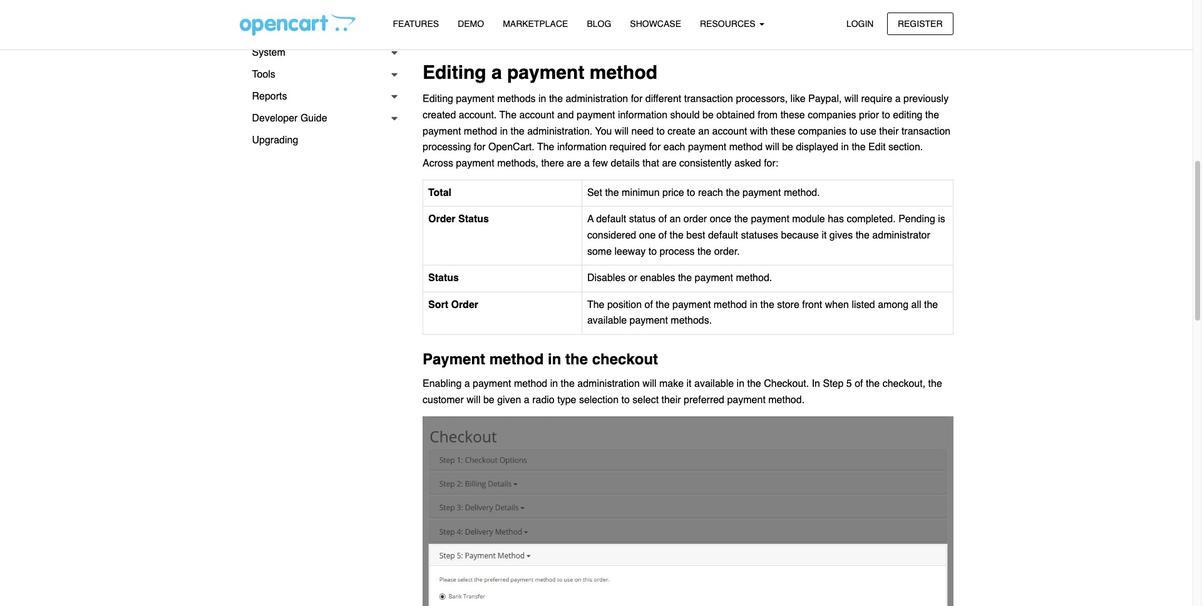Task type: vqa. For each thing, say whether or not it's contained in the screenshot.
bottommost tab
no



Task type: describe. For each thing, give the bounding box(es) containing it.
like
[[791, 94, 806, 105]]

demo link
[[449, 13, 494, 35]]

payment down the order.
[[695, 273, 733, 284]]

features link
[[384, 13, 449, 35]]

opencart.
[[489, 142, 535, 153]]

payment down created
[[423, 126, 461, 137]]

it inside enabling a payment method in the administration will make it available in the checkout. in step 5 of the checkout, the customer will be given a radio type selection to select their preferred payment method.
[[687, 379, 692, 390]]

login link
[[836, 12, 885, 35]]

1 horizontal spatial account
[[713, 126, 748, 137]]

1 vertical spatial status
[[428, 273, 459, 284]]

developer guide
[[252, 113, 327, 124]]

from
[[758, 110, 778, 121]]

upgrading link
[[240, 130, 404, 152]]

tools
[[252, 69, 276, 80]]

completed.
[[847, 214, 896, 225]]

developer
[[252, 113, 298, 124]]

enabling a payment method in the administration will make it available in the checkout. in step 5 of the checkout, the customer will be given a radio type selection to select their preferred payment method.
[[423, 379, 943, 406]]

resources
[[700, 19, 758, 29]]

or
[[629, 273, 638, 284]]

sales
[[252, 3, 277, 14]]

sort
[[428, 299, 448, 311]]

reach
[[698, 187, 723, 198]]

1 vertical spatial order
[[451, 299, 479, 311]]

0 horizontal spatial for
[[474, 142, 486, 153]]

payment right the preferred
[[727, 395, 766, 406]]

because
[[781, 230, 819, 241]]

register
[[898, 18, 943, 28]]

payment down the position
[[630, 315, 668, 327]]

with
[[750, 126, 768, 137]]

1 vertical spatial these
[[771, 126, 796, 137]]

step
[[823, 379, 844, 390]]

details
[[611, 158, 640, 169]]

a right enabling
[[465, 379, 470, 390]]

when
[[825, 299, 849, 311]]

to inside a default status of an order once the payment module has completed. pending is considered one of the best default statuses because it gives the administrator some leeway to process the order.
[[649, 246, 657, 257]]

displayed
[[796, 142, 839, 153]]

will left 'require'
[[845, 94, 859, 105]]

among
[[878, 299, 909, 311]]

1 vertical spatial companies
[[798, 126, 847, 137]]

to right prior
[[882, 110, 891, 121]]

set the minimun price to reach the payment method.
[[587, 187, 820, 198]]

payment
[[423, 351, 485, 368]]

payment up methods. at bottom
[[673, 299, 711, 311]]

0 vertical spatial be
[[703, 110, 714, 121]]

administrator
[[873, 230, 931, 241]]

one
[[639, 230, 656, 241]]

make
[[660, 379, 684, 390]]

set
[[587, 187, 603, 198]]

payment down processing
[[456, 158, 495, 169]]

method inside the position of the payment method in the store front when listed among all the available payment methods.
[[714, 299, 747, 311]]

editing
[[893, 110, 923, 121]]

a up methods
[[492, 61, 502, 83]]

and
[[557, 110, 574, 121]]

login
[[847, 18, 874, 28]]

disables or enables the payment method.
[[587, 273, 772, 284]]

that
[[643, 158, 660, 169]]

edit
[[869, 142, 886, 153]]

in inside the position of the payment method in the store front when listed among all the available payment methods.
[[750, 299, 758, 311]]

payment up consistently
[[688, 142, 727, 153]]

required
[[610, 142, 647, 153]]

an inside a default status of an order once the payment module has completed. pending is considered one of the best default statuses because it gives the administrator some leeway to process the order.
[[670, 214, 681, 225]]

demo
[[458, 19, 484, 29]]

developer guide link
[[240, 108, 404, 130]]

marketplace link
[[494, 13, 578, 35]]

0 vertical spatial these
[[781, 110, 805, 121]]

methods
[[497, 94, 536, 105]]

preferred
[[684, 395, 725, 406]]

reports link
[[240, 86, 404, 108]]

resources link
[[691, 13, 774, 35]]

store
[[777, 299, 800, 311]]

asked
[[735, 158, 761, 169]]

1 vertical spatial the
[[537, 142, 555, 153]]

will up for:
[[766, 142, 780, 153]]

of right status
[[659, 214, 667, 225]]

total
[[428, 187, 452, 198]]

order.
[[714, 246, 740, 257]]

marketing link
[[240, 20, 404, 42]]

will up required
[[615, 126, 629, 137]]

created
[[423, 110, 456, 121]]

method. inside enabling a payment method in the administration will make it available in the checkout. in step 5 of the checkout, the customer will be given a radio type selection to select their preferred payment method.
[[769, 395, 805, 406]]

given
[[497, 395, 521, 406]]

is
[[938, 214, 946, 225]]

consistently
[[680, 158, 732, 169]]

method inside enabling a payment method in the administration will make it available in the checkout. in step 5 of the checkout, the customer will be given a radio type selection to select their preferred payment method.
[[514, 379, 548, 390]]

0 vertical spatial the
[[500, 110, 517, 121]]

section.
[[889, 142, 923, 153]]

enables
[[640, 273, 676, 284]]

an inside editing payment methods in the administration for different transaction processors, like paypal, will require a previously created account. the account and payment information should be obtained from these companies prior to editing the payment method in the administration. you will need to create an account with these companies to use their transaction processing for opencart. the information required for each payment method will be displayed in the edit section. across payment methods, there are a few details that are consistently asked for:
[[699, 126, 710, 137]]

sales link
[[240, 0, 404, 20]]

different
[[646, 94, 682, 105]]

process
[[660, 246, 695, 257]]

0 horizontal spatial default
[[596, 214, 627, 225]]

showcase
[[630, 19, 681, 29]]

payment up account.
[[456, 94, 495, 105]]

1 horizontal spatial for
[[631, 94, 643, 105]]

administration inside editing payment methods in the administration for different transaction processors, like paypal, will require a previously created account. the account and payment information should be obtained from these companies prior to editing the payment method in the administration. you will need to create an account with these companies to use their transaction processing for opencart. the information required for each payment method will be displayed in the edit section. across payment methods, there are a few details that are consistently asked for:
[[566, 94, 628, 105]]

0 vertical spatial status
[[459, 214, 489, 225]]

blog link
[[578, 13, 621, 35]]

previously
[[904, 94, 949, 105]]

2 are from the left
[[662, 158, 677, 169]]

payment up given
[[473, 379, 511, 390]]

payment down for:
[[743, 187, 781, 198]]

system link
[[240, 42, 404, 64]]

a left "few"
[[584, 158, 590, 169]]

register link
[[888, 12, 954, 35]]

methods,
[[497, 158, 539, 169]]

create
[[668, 126, 696, 137]]

listed
[[852, 299, 876, 311]]

processing
[[423, 142, 471, 153]]

disables
[[587, 273, 626, 284]]



Task type: locate. For each thing, give the bounding box(es) containing it.
available inside enabling a payment method in the administration will make it available in the checkout. in step 5 of the checkout, the customer will be given a radio type selection to select their preferred payment method.
[[695, 379, 734, 390]]

order right sort
[[451, 299, 479, 311]]

front
[[803, 299, 823, 311]]

a
[[587, 214, 594, 225]]

1 horizontal spatial default
[[708, 230, 738, 241]]

features
[[393, 19, 439, 29]]

0 horizontal spatial be
[[483, 395, 495, 406]]

all
[[912, 299, 922, 311]]

1 vertical spatial information
[[557, 142, 607, 153]]

method. down "checkout."
[[769, 395, 805, 406]]

processors,
[[736, 94, 788, 105]]

their
[[880, 126, 899, 137], [662, 395, 681, 406]]

order status
[[428, 214, 489, 225]]

editing for editing a payment method
[[423, 61, 486, 83]]

gives
[[830, 230, 853, 241]]

2 horizontal spatial for
[[649, 142, 661, 153]]

their inside editing payment methods in the administration for different transaction processors, like paypal, will require a previously created account. the account and payment information should be obtained from these companies prior to editing the payment method in the administration. you will need to create an account with these companies to use their transaction processing for opencart. the information required for each payment method will be displayed in the edit section. across payment methods, there are a few details that are consistently asked for:
[[880, 126, 899, 137]]

the left the position
[[587, 299, 605, 311]]

to inside enabling a payment method in the administration will make it available in the checkout. in step 5 of the checkout, the customer will be given a radio type selection to select their preferred payment method.
[[622, 395, 630, 406]]

1 horizontal spatial available
[[695, 379, 734, 390]]

1 vertical spatial an
[[670, 214, 681, 225]]

across
[[423, 158, 453, 169]]

a default status of an order once the payment module has completed. pending is considered one of the best default statuses because it gives the administrator some leeway to process the order.
[[587, 214, 946, 257]]

sort order
[[428, 299, 479, 311]]

account down obtained
[[713, 126, 748, 137]]

to left select
[[622, 395, 630, 406]]

the down methods
[[500, 110, 517, 121]]

paypal,
[[809, 94, 842, 105]]

transaction up the should
[[684, 94, 733, 105]]

0 horizontal spatial available
[[587, 315, 627, 327]]

are down each
[[662, 158, 677, 169]]

0 horizontal spatial an
[[670, 214, 681, 225]]

1 vertical spatial account
[[713, 126, 748, 137]]

available up the preferred
[[695, 379, 734, 390]]

these
[[781, 110, 805, 121], [771, 126, 796, 137]]

1 vertical spatial editing
[[423, 94, 453, 105]]

0 horizontal spatial it
[[687, 379, 692, 390]]

1 are from the left
[[567, 158, 582, 169]]

0 vertical spatial account
[[520, 110, 555, 121]]

an
[[699, 126, 710, 137], [670, 214, 681, 225]]

0 vertical spatial information
[[618, 110, 668, 121]]

0 horizontal spatial account
[[520, 110, 555, 121]]

method up radio
[[514, 379, 548, 390]]

0 vertical spatial available
[[587, 315, 627, 327]]

2 vertical spatial be
[[483, 395, 495, 406]]

tools link
[[240, 64, 404, 86]]

editing for editing payment methods in the administration for different transaction processors, like paypal, will require a previously created account. the account and payment information should be obtained from these companies prior to editing the payment method in the administration. you will need to create an account with these companies to use their transaction processing for opencart. the information required for each payment method will be displayed in the edit section. across payment methods, there are a few details that are consistently asked for:
[[423, 94, 453, 105]]

some
[[587, 246, 612, 257]]

of
[[659, 214, 667, 225], [659, 230, 667, 241], [645, 299, 653, 311], [855, 379, 863, 390]]

editing a payment method
[[423, 61, 658, 83]]

administration up you
[[566, 94, 628, 105]]

editing inside editing payment methods in the administration for different transaction processors, like paypal, will require a previously created account. the account and payment information should be obtained from these companies prior to editing the payment method in the administration. you will need to create an account with these companies to use their transaction processing for opencart. the information required for each payment method will be displayed in the edit section. across payment methods, there are a few details that are consistently asked for:
[[423, 94, 453, 105]]

0 horizontal spatial the
[[500, 110, 517, 121]]

1 vertical spatial administration
[[578, 379, 640, 390]]

best
[[687, 230, 706, 241]]

2 vertical spatial the
[[587, 299, 605, 311]]

obtained
[[717, 110, 755, 121]]

of inside the position of the payment method in the store front when listed among all the available payment methods.
[[645, 299, 653, 311]]

transaction
[[684, 94, 733, 105], [902, 126, 951, 137]]

transaction down editing
[[902, 126, 951, 137]]

method down the order.
[[714, 299, 747, 311]]

companies down paypal,
[[808, 110, 857, 121]]

position
[[608, 299, 642, 311]]

marketing
[[252, 25, 296, 36]]

will right customer
[[467, 395, 481, 406]]

it left gives
[[822, 230, 827, 241]]

of right the position
[[645, 299, 653, 311]]

account.
[[459, 110, 497, 121]]

5
[[847, 379, 852, 390]]

will up select
[[643, 379, 657, 390]]

the
[[549, 94, 563, 105], [926, 110, 940, 121], [511, 126, 525, 137], [852, 142, 866, 153], [605, 187, 619, 198], [726, 187, 740, 198], [735, 214, 749, 225], [670, 230, 684, 241], [856, 230, 870, 241], [698, 246, 712, 257], [678, 273, 692, 284], [656, 299, 670, 311], [761, 299, 775, 311], [925, 299, 938, 311], [566, 351, 588, 368], [561, 379, 575, 390], [748, 379, 762, 390], [866, 379, 880, 390], [929, 379, 943, 390]]

2 editing from the top
[[423, 94, 453, 105]]

0 horizontal spatial their
[[662, 395, 681, 406]]

to down one
[[649, 246, 657, 257]]

an right create
[[699, 126, 710, 137]]

2 horizontal spatial the
[[587, 299, 605, 311]]

pending
[[899, 214, 936, 225]]

enabling
[[423, 379, 462, 390]]

a
[[492, 61, 502, 83], [896, 94, 901, 105], [584, 158, 590, 169], [465, 379, 470, 390], [524, 395, 530, 406]]

1 editing from the top
[[423, 61, 486, 83]]

administration inside enabling a payment method in the administration will make it available in the checkout. in step 5 of the checkout, the customer will be given a radio type selection to select their preferred payment method.
[[578, 379, 640, 390]]

an left order
[[670, 214, 681, 225]]

available
[[587, 315, 627, 327], [695, 379, 734, 390]]

of right one
[[659, 230, 667, 241]]

these down like
[[781, 110, 805, 121]]

order
[[684, 214, 707, 225]]

companies
[[808, 110, 857, 121], [798, 126, 847, 137]]

0 vertical spatial default
[[596, 214, 627, 225]]

it right make
[[687, 379, 692, 390]]

type
[[558, 395, 577, 406]]

0 horizontal spatial are
[[567, 158, 582, 169]]

0 vertical spatial method.
[[784, 187, 820, 198]]

1 horizontal spatial it
[[822, 230, 827, 241]]

account
[[520, 110, 555, 121], [713, 126, 748, 137]]

checkout.
[[764, 379, 809, 390]]

0 vertical spatial order
[[428, 214, 456, 225]]

1 vertical spatial method.
[[736, 273, 772, 284]]

account down methods
[[520, 110, 555, 121]]

these down 'from'
[[771, 126, 796, 137]]

select
[[633, 395, 659, 406]]

marketplace
[[503, 19, 568, 29]]

use
[[861, 126, 877, 137]]

has
[[828, 214, 844, 225]]

0 horizontal spatial information
[[557, 142, 607, 153]]

a up editing
[[896, 94, 901, 105]]

prior
[[859, 110, 879, 121]]

upgrading
[[252, 135, 298, 146]]

a left radio
[[524, 395, 530, 406]]

payment up you
[[577, 110, 615, 121]]

showcase link
[[621, 13, 691, 35]]

method up asked
[[730, 142, 763, 153]]

the inside the position of the payment method in the store front when listed among all the available payment methods.
[[587, 299, 605, 311]]

minimun
[[622, 187, 660, 198]]

opencart - open source shopping cart solution image
[[240, 13, 355, 36]]

order
[[428, 214, 456, 225], [451, 299, 479, 311]]

leeway
[[615, 246, 646, 257]]

editing
[[423, 61, 486, 83], [423, 94, 453, 105]]

payment method in the checkout
[[423, 351, 658, 368]]

2 vertical spatial method.
[[769, 395, 805, 406]]

their inside enabling a payment method in the administration will make it available in the checkout. in step 5 of the checkout, the customer will be given a radio type selection to select their preferred payment method.
[[662, 395, 681, 406]]

information up need
[[618, 110, 668, 121]]

of right 5
[[855, 379, 863, 390]]

1 horizontal spatial information
[[618, 110, 668, 121]]

once
[[710, 214, 732, 225]]

status
[[629, 214, 656, 225]]

1 horizontal spatial an
[[699, 126, 710, 137]]

1 vertical spatial transaction
[[902, 126, 951, 137]]

few
[[593, 158, 608, 169]]

0 vertical spatial their
[[880, 126, 899, 137]]

default up considered
[[596, 214, 627, 225]]

payment up statuses
[[751, 214, 790, 225]]

0 vertical spatial it
[[822, 230, 827, 241]]

radio
[[533, 395, 555, 406]]

there
[[541, 158, 564, 169]]

for left opencart.
[[474, 142, 486, 153]]

0 horizontal spatial transaction
[[684, 94, 733, 105]]

default
[[596, 214, 627, 225], [708, 230, 738, 241]]

0 vertical spatial transaction
[[684, 94, 733, 105]]

0 vertical spatial administration
[[566, 94, 628, 105]]

1 horizontal spatial the
[[537, 142, 555, 153]]

payment inside a default status of an order once the payment module has completed. pending is considered one of the best default statuses because it gives the administrator some leeway to process the order.
[[751, 214, 790, 225]]

be right the should
[[703, 110, 714, 121]]

method down account.
[[464, 126, 497, 137]]

store front - checkout image
[[423, 417, 954, 606]]

to right price
[[687, 187, 696, 198]]

the up there
[[537, 142, 555, 153]]

method up given
[[490, 351, 544, 368]]

the
[[500, 110, 517, 121], [537, 142, 555, 153], [587, 299, 605, 311]]

administration up the selection
[[578, 379, 640, 390]]

to right need
[[657, 126, 665, 137]]

module
[[793, 214, 825, 225]]

their down make
[[662, 395, 681, 406]]

each
[[664, 142, 686, 153]]

statuses
[[741, 230, 779, 241]]

to left use
[[850, 126, 858, 137]]

be left given
[[483, 395, 495, 406]]

for
[[631, 94, 643, 105], [474, 142, 486, 153], [649, 142, 661, 153]]

1 vertical spatial available
[[695, 379, 734, 390]]

their up edit
[[880, 126, 899, 137]]

order down total
[[428, 214, 456, 225]]

available inside the position of the payment method in the store front when listed among all the available payment methods.
[[587, 315, 627, 327]]

payment up methods
[[507, 61, 585, 83]]

be left displayed
[[782, 142, 794, 153]]

1 horizontal spatial are
[[662, 158, 677, 169]]

checkout,
[[883, 379, 926, 390]]

1 vertical spatial default
[[708, 230, 738, 241]]

available down the position
[[587, 315, 627, 327]]

1 vertical spatial it
[[687, 379, 692, 390]]

method. up the position of the payment method in the store front when listed among all the available payment methods.
[[736, 273, 772, 284]]

method. up 'module'
[[784, 187, 820, 198]]

0 vertical spatial companies
[[808, 110, 857, 121]]

2 horizontal spatial be
[[782, 142, 794, 153]]

need
[[632, 126, 654, 137]]

be inside enabling a payment method in the administration will make it available in the checkout. in step 5 of the checkout, the customer will be given a radio type selection to select their preferred payment method.
[[483, 395, 495, 406]]

of inside enabling a payment method in the administration will make it available in the checkout. in step 5 of the checkout, the customer will be given a radio type selection to select their preferred payment method.
[[855, 379, 863, 390]]

1 vertical spatial their
[[662, 395, 681, 406]]

are right there
[[567, 158, 582, 169]]

for:
[[764, 158, 779, 169]]

editing payment methods in the administration for different transaction processors, like paypal, will require a previously created account. the account and payment information should be obtained from these companies prior to editing the payment method in the administration. you will need to create an account with these companies to use their transaction processing for opencart. the information required for each payment method will be displayed in the edit section. across payment methods, there are a few details that are consistently asked for:
[[423, 94, 951, 169]]

method
[[590, 61, 658, 83], [464, 126, 497, 137], [730, 142, 763, 153], [714, 299, 747, 311], [490, 351, 544, 368], [514, 379, 548, 390]]

are
[[567, 158, 582, 169], [662, 158, 677, 169]]

0 vertical spatial editing
[[423, 61, 486, 83]]

0 vertical spatial an
[[699, 126, 710, 137]]

default down once
[[708, 230, 738, 241]]

1 vertical spatial be
[[782, 142, 794, 153]]

guide
[[301, 113, 327, 124]]

system
[[252, 47, 286, 58]]

information up "few"
[[557, 142, 607, 153]]

1 horizontal spatial transaction
[[902, 126, 951, 137]]

method.
[[784, 187, 820, 198], [736, 273, 772, 284], [769, 395, 805, 406]]

1 horizontal spatial their
[[880, 126, 899, 137]]

checkout
[[592, 351, 658, 368]]

it inside a default status of an order once the payment module has completed. pending is considered one of the best default statuses because it gives the administrator some leeway to process the order.
[[822, 230, 827, 241]]

considered
[[587, 230, 637, 241]]

method up different
[[590, 61, 658, 83]]

for left different
[[631, 94, 643, 105]]

for up that
[[649, 142, 661, 153]]

companies up displayed
[[798, 126, 847, 137]]

in
[[812, 379, 821, 390]]

1 horizontal spatial be
[[703, 110, 714, 121]]



